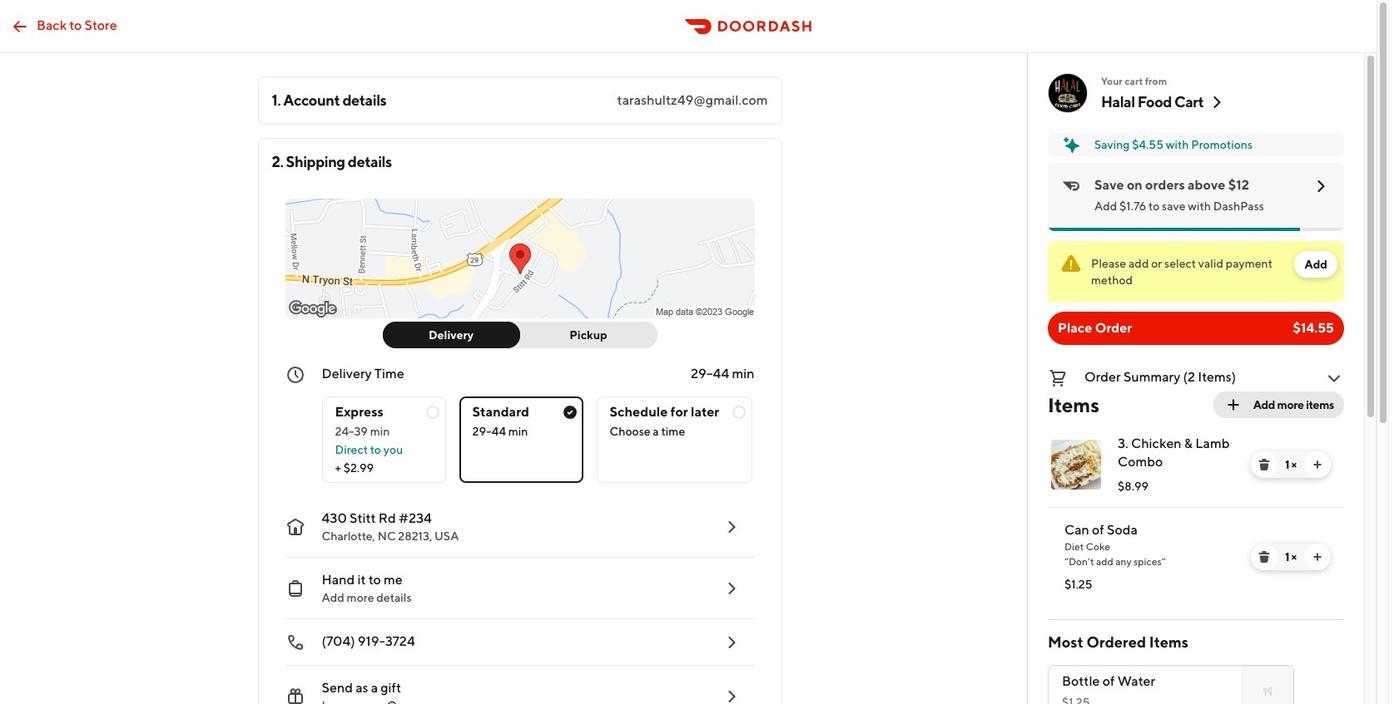 Task type: describe. For each thing, give the bounding box(es) containing it.
save on orders above $12 add $1.76 to save with dashpass
[[1095, 177, 1264, 213]]

(2
[[1183, 370, 1195, 385]]

29–44 inside option group
[[472, 425, 506, 439]]

time
[[661, 425, 685, 439]]

bottle
[[1062, 674, 1100, 690]]

hand it to me add more details
[[322, 573, 412, 605]]

(704)
[[322, 634, 355, 650]]

choose
[[610, 425, 651, 439]]

lamb
[[1195, 436, 1230, 452]]

$14.55
[[1293, 320, 1334, 336]]

promotions
[[1191, 138, 1253, 151]]

most ordered items
[[1048, 634, 1189, 652]]

to inside the save on orders above $12 add $1.76 to save with dashpass
[[1149, 200, 1160, 213]]

1 horizontal spatial min
[[508, 425, 528, 439]]

halal
[[1101, 93, 1135, 111]]

0 vertical spatial 29–44 min
[[691, 366, 755, 382]]

please add or select valid payment method
[[1091, 257, 1273, 287]]

it
[[357, 573, 366, 588]]

1. account details
[[272, 92, 386, 109]]

combo
[[1118, 454, 1163, 470]]

919-
[[358, 634, 385, 650]]

&
[[1184, 436, 1193, 452]]

most
[[1048, 634, 1084, 652]]

can of soda diet coke don't add any spices
[[1065, 523, 1162, 568]]

none radio inside option group
[[322, 397, 446, 484]]

cart
[[1125, 75, 1143, 87]]

place order
[[1058, 320, 1132, 336]]

1 1 from the top
[[1285, 459, 1289, 472]]

order summary (2 items)
[[1085, 370, 1236, 385]]

more inside hand it to me add more details
[[347, 592, 374, 605]]

send
[[322, 681, 353, 697]]

1 × for second 'add one to cart' icon from the top of the page
[[1285, 551, 1297, 564]]

back
[[37, 17, 67, 33]]

delivery for delivery time
[[322, 366, 372, 382]]

bottle of water
[[1062, 674, 1155, 690]]

1 add one to cart image from the top
[[1311, 459, 1324, 472]]

orders
[[1145, 177, 1185, 193]]

0 vertical spatial 29–44
[[691, 366, 729, 382]]

#234
[[399, 511, 432, 527]]

on
[[1127, 177, 1143, 193]]

save
[[1162, 200, 1186, 213]]

your cart from
[[1101, 75, 1167, 87]]

from
[[1145, 75, 1167, 87]]

$12
[[1228, 177, 1249, 193]]

430
[[322, 511, 347, 527]]

details for 1. account details
[[342, 92, 386, 109]]

saving $4.55 with promotions button
[[1048, 133, 1344, 156]]

pickup
[[570, 329, 607, 342]]

nc
[[378, 530, 396, 544]]

payment
[[1226, 257, 1273, 271]]

24–39 min direct to you + $2.99
[[335, 425, 403, 475]]

add inside can of soda diet coke don't add any spices
[[1096, 556, 1114, 568]]

charlotte,
[[322, 530, 375, 544]]

a inside button
[[371, 681, 378, 697]]

water
[[1118, 674, 1155, 690]]

(704) 919-3724 button
[[272, 620, 755, 667]]

your
[[1101, 75, 1123, 87]]

0 vertical spatial order
[[1095, 320, 1132, 336]]

2. shipping details
[[272, 153, 392, 171]]

+
[[335, 462, 341, 475]]

min inside 24–39 min direct to you + $2.99
[[370, 425, 390, 439]]

gift
[[381, 681, 401, 697]]

any
[[1116, 556, 1132, 568]]

cart
[[1174, 93, 1204, 111]]

2 add one to cart image from the top
[[1311, 551, 1324, 564]]

coke
[[1086, 541, 1110, 554]]

you
[[383, 444, 403, 457]]

$8.99
[[1118, 480, 1149, 494]]

Pickup radio
[[510, 322, 657, 349]]

later
[[691, 405, 719, 420]]

summary
[[1124, 370, 1181, 385]]

1 × for first 'add one to cart' icon from the top of the page
[[1285, 459, 1297, 472]]

rd
[[379, 511, 396, 527]]

saving
[[1095, 138, 1130, 151]]

3.
[[1118, 436, 1128, 452]]

28213,
[[398, 530, 432, 544]]

soda
[[1107, 523, 1138, 539]]

method
[[1091, 274, 1133, 287]]

with inside button
[[1166, 138, 1189, 151]]

$2.99
[[343, 462, 374, 475]]

store
[[85, 17, 117, 33]]

or
[[1151, 257, 1162, 271]]

choose a time
[[610, 425, 685, 439]]

(704) 919-3724
[[322, 634, 415, 650]]



Task type: locate. For each thing, give the bounding box(es) containing it.
1 horizontal spatial add
[[1129, 257, 1149, 271]]

a left the time
[[653, 425, 659, 439]]

remove item from cart image for second 'add one to cart' icon from the top of the page
[[1258, 551, 1271, 564]]

2 horizontal spatial min
[[732, 366, 755, 382]]

details right 1. account at the left top
[[342, 92, 386, 109]]

standard
[[472, 405, 529, 420]]

add more items
[[1253, 399, 1334, 412]]

to inside hand it to me add more details
[[368, 573, 381, 588]]

2 × from the top
[[1291, 551, 1297, 564]]

ordered
[[1087, 634, 1146, 652]]

me
[[384, 573, 403, 588]]

0 vertical spatial details
[[342, 92, 386, 109]]

2 remove item from cart image from the top
[[1258, 551, 1271, 564]]

0 vertical spatial delivery
[[429, 329, 474, 342]]

1 vertical spatial with
[[1188, 200, 1211, 213]]

add up $14.55 at right
[[1305, 258, 1328, 271]]

add inside the save on orders above $12 add $1.76 to save with dashpass
[[1095, 200, 1117, 213]]

halal food cart
[[1101, 93, 1204, 111]]

1 remove item from cart image from the top
[[1258, 459, 1271, 472]]

status containing please add or select valid payment method
[[1048, 241, 1344, 302]]

of up coke
[[1092, 523, 1104, 539]]

add one to cart image
[[1311, 459, 1324, 472], [1311, 551, 1324, 564]]

diet
[[1065, 541, 1084, 554]]

select
[[1164, 257, 1196, 271]]

express
[[335, 405, 383, 420]]

430 stitt rd #234 charlotte,  nc 28213,  usa
[[322, 511, 459, 544]]

to left save
[[1149, 200, 1160, 213]]

0 vertical spatial ×
[[1291, 459, 1297, 472]]

1 vertical spatial ×
[[1291, 551, 1297, 564]]

add down hand on the bottom of the page
[[322, 592, 344, 605]]

1 horizontal spatial items
[[1149, 634, 1189, 652]]

2 1 from the top
[[1285, 551, 1289, 564]]

delivery for delivery
[[429, 329, 474, 342]]

1 horizontal spatial more
[[1277, 399, 1304, 412]]

of left water
[[1103, 674, 1115, 690]]

1. account
[[272, 92, 340, 109]]

0 horizontal spatial a
[[371, 681, 378, 697]]

1 1 × from the top
[[1285, 459, 1297, 472]]

food
[[1138, 93, 1172, 111]]

1 horizontal spatial 29–44
[[691, 366, 729, 382]]

to right back
[[69, 17, 82, 33]]

option group containing express
[[322, 384, 755, 484]]

1 vertical spatial details
[[348, 153, 392, 171]]

29–44
[[691, 366, 729, 382], [472, 425, 506, 439]]

hand
[[322, 573, 355, 588]]

0 horizontal spatial delivery
[[322, 366, 372, 382]]

None radio
[[459, 397, 583, 484], [596, 397, 753, 484], [459, 397, 583, 484], [596, 397, 753, 484]]

don't
[[1069, 556, 1094, 568]]

2. shipping
[[272, 153, 345, 171]]

items
[[1048, 394, 1099, 417], [1149, 634, 1189, 652]]

details for 2. shipping details
[[348, 153, 392, 171]]

send as a gift
[[322, 681, 401, 697]]

to left the you
[[370, 444, 381, 457]]

add inside hand it to me add more details
[[322, 592, 344, 605]]

details right 2. shipping
[[348, 153, 392, 171]]

details inside hand it to me add more details
[[376, 592, 412, 605]]

order inside button
[[1085, 370, 1121, 385]]

add down coke
[[1096, 556, 1114, 568]]

3. chicken & lamb combo image
[[1051, 440, 1101, 490]]

1 vertical spatial more
[[347, 592, 374, 605]]

with inside the save on orders above $12 add $1.76 to save with dashpass
[[1188, 200, 1211, 213]]

remove item from cart image for first 'add one to cart' icon from the top of the page
[[1258, 459, 1271, 472]]

add left or
[[1129, 257, 1149, 271]]

add button
[[1295, 251, 1338, 278]]

2 1 × from the top
[[1285, 551, 1297, 564]]

29–44 min inside option group
[[472, 425, 528, 439]]

1 vertical spatial 29–44 min
[[472, 425, 528, 439]]

details
[[342, 92, 386, 109], [348, 153, 392, 171], [376, 592, 412, 605]]

1 vertical spatial 29–44
[[472, 425, 506, 439]]

order
[[1095, 320, 1132, 336], [1085, 370, 1121, 385]]

0 vertical spatial items
[[1048, 394, 1099, 417]]

for
[[670, 405, 688, 420]]

1 vertical spatial delivery
[[322, 366, 372, 382]]

2 vertical spatial details
[[376, 592, 412, 605]]

halal food cart link
[[1101, 92, 1227, 112]]

0 vertical spatial add one to cart image
[[1311, 459, 1324, 472]]

more down the it
[[347, 592, 374, 605]]

chicken
[[1131, 436, 1182, 452]]

delivery inside radio
[[429, 329, 474, 342]]

1 horizontal spatial delivery
[[429, 329, 474, 342]]

1 vertical spatial add
[[1096, 556, 1114, 568]]

$1.76
[[1120, 200, 1146, 213]]

1 vertical spatial of
[[1103, 674, 1115, 690]]

29–44 down standard
[[472, 425, 506, 439]]

list
[[1035, 422, 1344, 607]]

add down 'save'
[[1095, 200, 1117, 213]]

add inside please add or select valid payment method
[[1129, 257, 1149, 271]]

0 vertical spatial 1
[[1285, 459, 1289, 472]]

delivery or pickup selector option group
[[382, 322, 657, 349]]

to right the it
[[368, 573, 381, 588]]

above
[[1188, 177, 1226, 193]]

items
[[1306, 399, 1334, 412]]

delivery time
[[322, 366, 404, 382]]

of
[[1092, 523, 1104, 539], [1103, 674, 1115, 690]]

of for water
[[1103, 674, 1115, 690]]

0 vertical spatial more
[[1277, 399, 1304, 412]]

as
[[356, 681, 368, 697]]

please
[[1091, 257, 1126, 271]]

send as a gift button
[[272, 667, 755, 705]]

1 vertical spatial 1
[[1285, 551, 1289, 564]]

of inside can of soda diet coke don't add any spices
[[1092, 523, 1104, 539]]

valid
[[1198, 257, 1224, 271]]

1 ×
[[1285, 459, 1297, 472], [1285, 551, 1297, 564]]

schedule
[[610, 405, 668, 420]]

29–44 up later
[[691, 366, 729, 382]]

with right $4.55
[[1166, 138, 1189, 151]]

0 horizontal spatial min
[[370, 425, 390, 439]]

0 vertical spatial of
[[1092, 523, 1104, 539]]

0 horizontal spatial items
[[1048, 394, 1099, 417]]

list containing 3. chicken & lamb combo
[[1035, 422, 1344, 607]]

1 vertical spatial 1 ×
[[1285, 551, 1297, 564]]

with
[[1166, 138, 1189, 151], [1188, 200, 1211, 213]]

remove item from cart image
[[1258, 459, 1271, 472], [1258, 551, 1271, 564]]

to
[[69, 17, 82, 33], [1149, 200, 1160, 213], [370, 444, 381, 457], [368, 573, 381, 588]]

order summary (2 items) button
[[1048, 365, 1344, 392]]

$4.55
[[1132, 138, 1164, 151]]

None radio
[[322, 397, 446, 484]]

0 horizontal spatial 29–44
[[472, 425, 506, 439]]

usa
[[435, 530, 459, 544]]

1 vertical spatial order
[[1085, 370, 1121, 385]]

add
[[1129, 257, 1149, 271], [1096, 556, 1114, 568]]

0 horizontal spatial 29–44 min
[[472, 425, 528, 439]]

$1.25
[[1065, 578, 1093, 592]]

back to store link
[[0, 10, 127, 43]]

order right place
[[1095, 320, 1132, 336]]

29–44 min
[[691, 366, 755, 382], [472, 425, 528, 439]]

dashpass
[[1213, 200, 1264, 213]]

1 horizontal spatial a
[[653, 425, 659, 439]]

Delivery radio
[[382, 322, 520, 349]]

can
[[1065, 523, 1089, 539]]

0 vertical spatial with
[[1166, 138, 1189, 151]]

1 vertical spatial items
[[1149, 634, 1189, 652]]

1 × from the top
[[1291, 459, 1297, 472]]

with down above
[[1188, 200, 1211, 213]]

3. chicken & lamb combo
[[1118, 436, 1230, 470]]

0 vertical spatial 1 ×
[[1285, 459, 1297, 472]]

details down 'me'
[[376, 592, 412, 605]]

to inside 24–39 min direct to you + $2.99
[[370, 444, 381, 457]]

add left items
[[1253, 399, 1275, 412]]

1 vertical spatial remove item from cart image
[[1258, 551, 1271, 564]]

place
[[1058, 320, 1092, 336]]

save
[[1095, 177, 1124, 193]]

tarashultz49@gmail.com
[[617, 92, 768, 108]]

0 vertical spatial add
[[1129, 257, 1149, 271]]

3724
[[385, 634, 415, 650]]

29–44 min up later
[[691, 366, 755, 382]]

none radio containing express
[[322, 397, 446, 484]]

add more items link
[[1213, 392, 1344, 419]]

of for soda
[[1092, 523, 1104, 539]]

0 horizontal spatial add
[[1096, 556, 1114, 568]]

order left summary on the bottom of page
[[1085, 370, 1121, 385]]

items up 3. chicken & lamb combo image
[[1048, 394, 1099, 417]]

add inside button
[[1305, 258, 1328, 271]]

items up water
[[1149, 634, 1189, 652]]

0 vertical spatial a
[[653, 425, 659, 439]]

time
[[374, 366, 404, 382]]

a
[[653, 425, 659, 439], [371, 681, 378, 697]]

more left items
[[1277, 399, 1304, 412]]

saving $4.55 with promotions
[[1095, 138, 1253, 151]]

0 horizontal spatial more
[[347, 592, 374, 605]]

29–44 min down standard
[[472, 425, 528, 439]]

option group
[[322, 384, 755, 484]]

0 vertical spatial remove item from cart image
[[1258, 459, 1271, 472]]

direct
[[335, 444, 368, 457]]

24–39
[[335, 425, 368, 439]]

a right as
[[371, 681, 378, 697]]

1 horizontal spatial 29–44 min
[[691, 366, 755, 382]]

delivery
[[429, 329, 474, 342], [322, 366, 372, 382]]

spices
[[1134, 556, 1162, 568]]

1 vertical spatial a
[[371, 681, 378, 697]]

status
[[1048, 241, 1344, 302]]

1 vertical spatial add one to cart image
[[1311, 551, 1324, 564]]



Task type: vqa. For each thing, say whether or not it's contained in the screenshot.
the DashPass
yes



